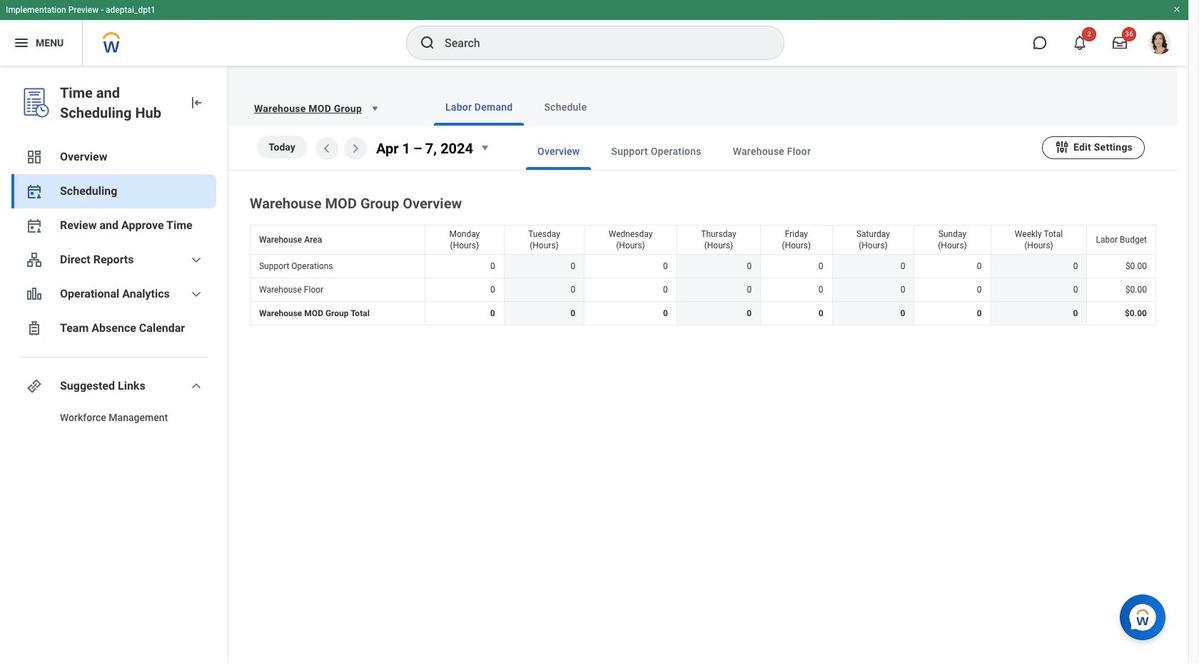 Task type: describe. For each thing, give the bounding box(es) containing it.
profile logan mcneil image
[[1149, 31, 1172, 57]]

chart image
[[26, 286, 43, 303]]

1 vertical spatial tab list
[[498, 133, 1043, 170]]

inbox large image
[[1113, 36, 1128, 50]]

close environment banner image
[[1173, 5, 1182, 14]]

configure image
[[1055, 139, 1071, 155]]

chevron down small image for chart image
[[188, 286, 205, 303]]

transformation import image
[[188, 94, 205, 111]]

view team image
[[26, 251, 43, 269]]

0 vertical spatial caret down small image
[[368, 101, 382, 116]]

task timeoff image
[[26, 320, 43, 337]]

dashboard image
[[26, 149, 43, 166]]

chevron down small image for link image at the left bottom of page
[[188, 378, 205, 395]]

1 horizontal spatial caret down small image
[[476, 139, 494, 156]]



Task type: vqa. For each thing, say whether or not it's contained in the screenshot.
first Goals from the bottom of the page
no



Task type: locate. For each thing, give the bounding box(es) containing it.
chevron right small image
[[347, 140, 364, 157]]

calendar user solid image
[[26, 217, 43, 234]]

chevron down small image for view team image
[[188, 251, 205, 269]]

tab panel
[[229, 126, 1178, 329]]

link image
[[26, 378, 43, 395]]

calendar user solid image
[[26, 183, 43, 200]]

2 chevron down small image from the top
[[188, 286, 205, 303]]

0 vertical spatial chevron down small image
[[188, 251, 205, 269]]

caret down small image
[[368, 101, 382, 116], [476, 139, 494, 156]]

search image
[[419, 34, 436, 51]]

chevron left small image
[[319, 140, 336, 157]]

notifications large image
[[1073, 36, 1088, 50]]

tab list
[[406, 89, 1161, 126], [498, 133, 1043, 170]]

0 vertical spatial tab list
[[406, 89, 1161, 126]]

navigation pane region
[[0, 66, 229, 663]]

2 vertical spatial chevron down small image
[[188, 378, 205, 395]]

1 vertical spatial chevron down small image
[[188, 286, 205, 303]]

banner
[[0, 0, 1189, 66]]

justify image
[[13, 34, 30, 51]]

1 vertical spatial caret down small image
[[476, 139, 494, 156]]

1 chevron down small image from the top
[[188, 251, 205, 269]]

3 chevron down small image from the top
[[188, 378, 205, 395]]

time and scheduling hub element
[[60, 83, 176, 123]]

chevron down small image
[[188, 251, 205, 269], [188, 286, 205, 303], [188, 378, 205, 395]]

0 horizontal spatial caret down small image
[[368, 101, 382, 116]]

Search Workday  search field
[[445, 27, 755, 59]]



